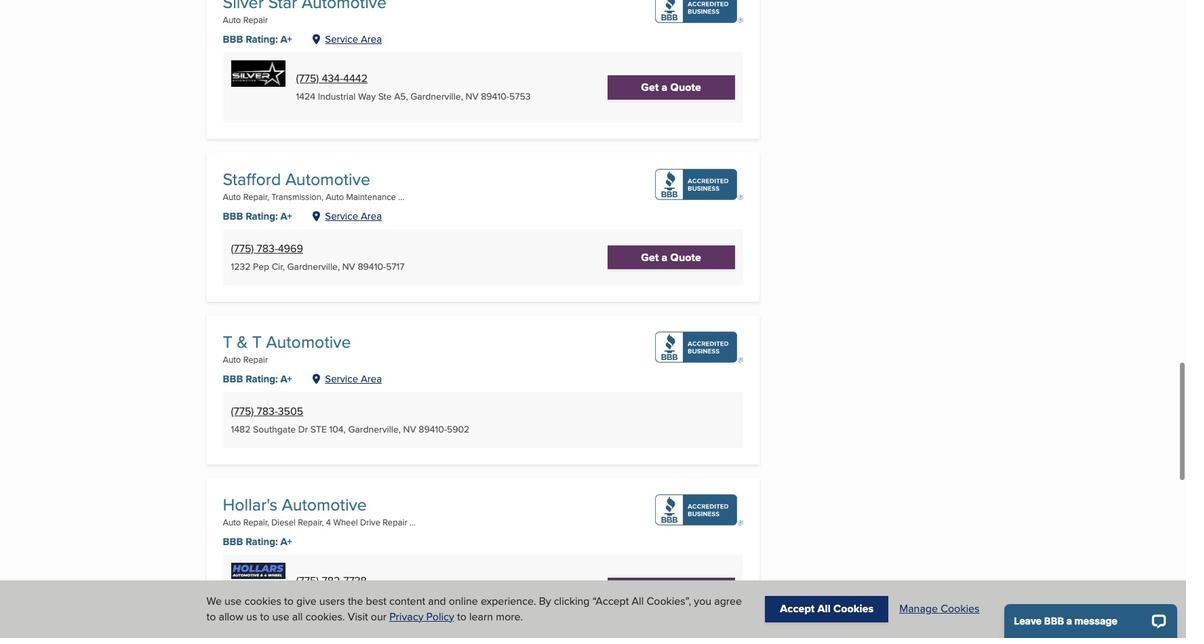 Task type: describe. For each thing, give the bounding box(es) containing it.
privacy policy to learn more.
[[390, 609, 523, 625]]

users
[[319, 594, 345, 609]]

accredited business image for hollar's automotive
[[655, 495, 743, 526]]

cookies
[[245, 594, 282, 609]]

accept
[[780, 601, 815, 617]]

you
[[694, 594, 712, 609]]

area for stafford automotive
[[361, 209, 382, 223]]

4
[[326, 517, 331, 529]]

... inside 'stafford automotive auto repair, transmission, auto maintenance ...'
[[398, 191, 405, 203]]

wheel
[[333, 517, 358, 529]]

repair, for hollar's
[[243, 517, 269, 529]]

89410- inside (775) 783-4969 1232 pep cir , gardnerville, nv 89410-5717
[[358, 260, 386, 273]]

ste
[[378, 90, 392, 103]]

serving the following areas: northern nevada nv
[[253, 236, 389, 276]]

bbb for northern nevada and coalville california
[[223, 372, 243, 387]]

(775) for (775) 434-4442
[[296, 71, 319, 86]]

3505
[[278, 404, 303, 419]]

automotive for hollar's
[[282, 493, 367, 517]]

a5
[[394, 90, 406, 103]]

our
[[371, 609, 387, 625]]

(775) 783-3505 1482 southgate dr ste 104 , gardnerville, nv 89410-5902
[[231, 404, 470, 436]]

clicking
[[554, 594, 590, 609]]

2 t from the left
[[252, 330, 262, 354]]

service area for stafford automotive
[[325, 209, 382, 223]]

repair inside the t & t automotive auto repair
[[243, 354, 268, 366]]

4442
[[343, 71, 368, 86]]

&
[[237, 330, 248, 354]]

serving inside serving the following areas: 50+ mile service area douglas county,  nv
[[253, 59, 290, 74]]

the for nv
[[293, 236, 309, 251]]

get a quote for stafford automotive
[[641, 250, 702, 265]]

rating: for northern nevada and coalville california
[[246, 372, 278, 387]]

1 bbb rating: a+ from the top
[[223, 32, 292, 47]]

, inside (775) 783-4969 1232 pep cir , gardnerville, nv 89410-5717
[[283, 260, 285, 273]]

rating: for 50+ mile service area
[[246, 32, 278, 47]]

quote for stafford automotive
[[671, 250, 702, 265]]

following for stafford automotive
[[312, 236, 357, 251]]

privacy policy link
[[390, 609, 454, 625]]

serving the following areas: 50+ mile service area douglas county,  nv
[[253, 59, 389, 99]]

service area for t & t automotive
[[325, 372, 382, 386]]

and inside we use cookies to give users the best content and online experience. by clicking "accept all cookies", you agree to allow us to use all cookies. visit our
[[428, 594, 446, 609]]

bbb rating: a+ for &
[[223, 372, 292, 387]]

county, inside serving the following areas: 50+ mile service area douglas county,  nv
[[298, 87, 327, 99]]

1 get a quote link from the top
[[608, 76, 735, 99]]

1 service area from the top
[[325, 32, 382, 46]]

southgate
[[253, 423, 296, 436]]

automotive for stafford
[[285, 167, 370, 191]]

, inside (775) 782-7738 1215 service dr , gardnerville, nv 89410-5722
[[359, 592, 361, 606]]

service for 50+ mile service area
[[325, 32, 358, 46]]

diesel
[[272, 517, 296, 529]]

more.
[[496, 609, 523, 625]]

online
[[449, 594, 478, 609]]

best
[[366, 594, 387, 609]]

1 area from the top
[[361, 32, 382, 46]]

89410- inside (775) 783-3505 1482 southgate dr ste 104 , gardnerville, nv 89410-5902
[[419, 423, 447, 436]]

northern for automotive
[[253, 412, 295, 428]]

nv inside serving the following areas: 50+ mile service area douglas county,  nv
[[329, 87, 341, 99]]

serving for &
[[253, 399, 290, 414]]

gardnerville, inside (775) 783-4969 1232 pep cir , gardnerville, nv 89410-5717
[[287, 260, 340, 273]]

hollar's automotive auto repair, diesel repair, 4 wheel drive repair ... bbb rating: a+
[[223, 493, 416, 549]]

bbb rating: a+ for automotive
[[223, 209, 292, 224]]

stafford automotive auto repair, transmission, auto maintenance ...
[[223, 167, 405, 203]]

5722
[[462, 592, 484, 606]]

following inside serving the following areas: 50+ mile service area douglas county,  nv
[[312, 59, 357, 74]]

782-
[[322, 573, 343, 589]]

pep
[[253, 260, 269, 273]]

accredited business image for stafford automotive
[[655, 169, 743, 200]]

2 cookies from the left
[[941, 601, 980, 617]]

(775) 783-4969 link
[[231, 241, 303, 256]]

5717
[[386, 260, 405, 273]]

gardnerville, inside (775) 434-4442 1424 industrial way ste a5 , gardnerville, nv 89410-5753
[[411, 90, 463, 103]]

northern for repair,
[[253, 249, 295, 265]]

a+ for northern nevada and coalville california
[[281, 372, 292, 387]]

all
[[292, 609, 303, 625]]

1215
[[296, 592, 314, 606]]

a+ for northern nevada
[[281, 209, 292, 224]]

we
[[207, 594, 222, 609]]

0 horizontal spatial use
[[225, 594, 242, 609]]

and inside serving the following areas: northern nevada and coalville california douglas county,  nv
[[338, 412, 356, 428]]

nevada for automotive
[[298, 412, 335, 428]]

0 vertical spatial repair
[[243, 13, 268, 26]]

the inside we use cookies to give users the best content and online experience. by clicking "accept all cookies", you agree to allow us to use all cookies. visit our
[[348, 594, 363, 609]]

a+ for 50+ mile service area
[[281, 32, 292, 47]]

industrial
[[318, 90, 356, 103]]

(775) 783-3505 link
[[231, 404, 303, 419]]

434-
[[322, 71, 343, 86]]

89410- inside (775) 434-4442 1424 industrial way ste a5 , gardnerville, nv 89410-5753
[[481, 90, 509, 103]]

content
[[389, 594, 425, 609]]

, inside (775) 434-4442 1424 industrial way ste a5 , gardnerville, nv 89410-5753
[[406, 90, 408, 103]]

agree
[[715, 594, 742, 609]]

to left "learn"
[[457, 609, 467, 625]]

accept all cookies
[[780, 601, 874, 617]]

(775) 782-7738 link
[[296, 573, 367, 589]]

way
[[358, 90, 376, 103]]

we use cookies to give users the best content and online experience. by clicking "accept all cookies", you agree to allow us to use all cookies. visit our
[[207, 594, 742, 625]]

give
[[297, 594, 317, 609]]

serving for automotive
[[253, 236, 290, 251]]

1 a from the top
[[662, 80, 668, 95]]

visit
[[348, 609, 368, 625]]

get for hollar's automotive
[[641, 582, 659, 598]]

1 horizontal spatial use
[[272, 609, 290, 625]]

ste
[[311, 423, 327, 436]]

783- for 4969
[[257, 241, 278, 256]]

all inside we use cookies to give users the best content and online experience. by clicking "accept all cookies", you agree to allow us to use all cookies. visit our
[[632, 594, 644, 609]]

maintenance
[[346, 191, 396, 203]]

nv inside (775) 782-7738 1215 service dr , gardnerville, nv 89410-5722
[[418, 592, 431, 606]]

89410- inside (775) 782-7738 1215 service dr , gardnerville, nv 89410-5722
[[434, 592, 462, 606]]

policy
[[426, 609, 454, 625]]

hollar's automotive link
[[223, 493, 367, 517]]

mile
[[274, 72, 294, 88]]

5902
[[447, 423, 470, 436]]



Task type: vqa. For each thing, say whether or not it's contained in the screenshot.
Rocky'S Mountain Auto Auto Repair, Transmission, Brake Service ... Bbb Rating: A+
no



Task type: locate. For each thing, give the bounding box(es) containing it.
2 serving from the top
[[253, 236, 290, 251]]

(775)
[[296, 71, 319, 86], [231, 241, 254, 256], [231, 404, 254, 419], [296, 573, 319, 589]]

783- up southgate
[[257, 404, 278, 419]]

3 get a quote link from the top
[[608, 578, 735, 602]]

privacy
[[390, 609, 424, 625]]

by
[[539, 594, 551, 609]]

get
[[641, 80, 659, 95], [641, 250, 659, 265], [641, 582, 659, 598]]

0 horizontal spatial all
[[632, 594, 644, 609]]

1 bbb from the top
[[223, 32, 243, 47]]

1 northern from the top
[[253, 249, 295, 265]]

dr for 7738
[[350, 592, 359, 606]]

104
[[329, 423, 344, 436]]

nv inside (775) 783-3505 1482 southgate dr ste 104 , gardnerville, nv 89410-5902
[[403, 423, 416, 436]]

1 horizontal spatial t
[[252, 330, 262, 354]]

gardnerville, right a5
[[411, 90, 463, 103]]

0 vertical spatial northern
[[253, 249, 295, 265]]

rating: for northern nevada
[[246, 209, 278, 224]]

manage cookies
[[900, 601, 980, 617]]

0 vertical spatial quote
[[671, 80, 702, 95]]

auto
[[223, 13, 241, 26], [223, 191, 241, 203], [326, 191, 344, 203], [223, 354, 241, 366], [223, 517, 241, 529]]

0 horizontal spatial cookies
[[834, 601, 874, 617]]

drive
[[360, 517, 381, 529]]

2 areas: from the top
[[360, 236, 389, 251]]

a+ down diesel
[[281, 534, 292, 549]]

repair inside hollar's automotive auto repair, diesel repair, 4 wheel drive repair ... bbb rating: a+
[[383, 517, 408, 529]]

0 vertical spatial county,
[[298, 87, 327, 99]]

nv down 104
[[329, 442, 341, 454]]

1 following from the top
[[312, 59, 357, 74]]

auto inside hollar's automotive auto repair, diesel repair, 4 wheel drive repair ... bbb rating: a+
[[223, 517, 241, 529]]

(775) 783-4969 1232 pep cir , gardnerville, nv 89410-5717
[[231, 241, 405, 273]]

2 783- from the top
[[257, 404, 278, 419]]

1 vertical spatial bbb rating: a+
[[223, 209, 292, 224]]

cookies right manage
[[941, 601, 980, 617]]

3 a+ from the top
[[281, 372, 292, 387]]

cookies.
[[306, 609, 345, 625]]

3 bbb rating: a+ from the top
[[223, 372, 292, 387]]

0 vertical spatial bbb rating: a+
[[223, 32, 292, 47]]

area up coalville
[[361, 372, 382, 386]]

get for stafford automotive
[[641, 250, 659, 265]]

serving the following areas: northern nevada and coalville california douglas county,  nv
[[253, 399, 399, 454]]

nv inside (775) 783-4969 1232 pep cir , gardnerville, nv 89410-5717
[[342, 260, 355, 273]]

3 serving from the top
[[253, 399, 290, 414]]

repair up '(775) 783-3505' link
[[243, 354, 268, 366]]

areas: inside serving the following areas: 50+ mile service area douglas county,  nv
[[360, 59, 389, 74]]

1 vertical spatial 783-
[[257, 404, 278, 419]]

coalville
[[358, 412, 399, 428]]

bbb down the &
[[223, 372, 243, 387]]

get a quote link for stafford automotive
[[608, 246, 735, 270]]

2 bbb rating: a+ from the top
[[223, 209, 292, 224]]

(775) for (775) 782-7738
[[296, 573, 319, 589]]

service
[[297, 72, 331, 88]]

all right "accept
[[632, 594, 644, 609]]

7738
[[343, 573, 367, 589]]

county, inside serving the following areas: northern nevada and coalville california douglas county,  nv
[[298, 442, 327, 454]]

2 vertical spatial area
[[361, 372, 382, 386]]

(775) up 1482
[[231, 404, 254, 419]]

0 vertical spatial automotive
[[285, 167, 370, 191]]

1 t from the left
[[223, 330, 233, 354]]

northern right 1482
[[253, 412, 295, 428]]

nv right coalville
[[403, 423, 416, 436]]

bbb rating: a+
[[223, 32, 292, 47], [223, 209, 292, 224], [223, 372, 292, 387]]

the inside serving the following areas: 50+ mile service area douglas county,  nv
[[293, 59, 309, 74]]

gardnerville, right 104
[[348, 423, 401, 436]]

1 quote from the top
[[671, 80, 702, 95]]

dr left the ste
[[298, 423, 308, 436]]

3 quote from the top
[[671, 582, 702, 598]]

a+ down the t & t automotive auto repair
[[281, 372, 292, 387]]

0 vertical spatial area
[[361, 32, 382, 46]]

auto repair
[[223, 13, 268, 26]]

area up 4442
[[361, 32, 382, 46]]

accept all cookies button
[[765, 597, 889, 623]]

0 vertical spatial following
[[312, 59, 357, 74]]

nv down 434-
[[329, 87, 341, 99]]

to right us
[[260, 609, 270, 625]]

2 vertical spatial areas:
[[360, 399, 389, 414]]

nv inside serving the following areas: northern nevada nv
[[264, 264, 276, 276]]

gardnerville, inside (775) 782-7738 1215 service dr , gardnerville, nv 89410-5722
[[363, 592, 416, 606]]

2 vertical spatial following
[[312, 399, 357, 414]]

nv up privacy policy link
[[418, 592, 431, 606]]

repair
[[243, 13, 268, 26], [243, 354, 268, 366], [383, 517, 408, 529]]

2 douglas from the top
[[264, 442, 296, 454]]

5753
[[509, 90, 531, 103]]

(775) for (775) 783-4969
[[231, 241, 254, 256]]

service down the (775) 782-7738 link
[[316, 592, 347, 606]]

and right the ste
[[338, 412, 356, 428]]

2 accredited business image from the top
[[655, 169, 743, 200]]

t
[[223, 330, 233, 354], [252, 330, 262, 354]]

and left online
[[428, 594, 446, 609]]

nevada for repair,
[[298, 249, 335, 265]]

0 horizontal spatial dr
[[298, 423, 308, 436]]

experience.
[[481, 594, 536, 609]]

2 vertical spatial quote
[[671, 582, 702, 598]]

repair, left transmission,
[[243, 191, 269, 203]]

1 a+ from the top
[[281, 32, 292, 47]]

3 areas: from the top
[[360, 399, 389, 414]]

county, down the ste
[[298, 442, 327, 454]]

(775) up the 1232
[[231, 241, 254, 256]]

2 a+ from the top
[[281, 209, 292, 224]]

, down 4969
[[283, 260, 285, 273]]

service up (775) 783-3505 1482 southgate dr ste 104 , gardnerville, nv 89410-5902
[[325, 372, 358, 386]]

nv down (775) 783-4969 link
[[264, 264, 276, 276]]

following inside serving the following areas: northern nevada and coalville california douglas county,  nv
[[312, 399, 357, 414]]

1 horizontal spatial cookies
[[941, 601, 980, 617]]

t & t automotive auto repair
[[223, 330, 351, 366]]

service down maintenance
[[325, 209, 358, 223]]

serving up southgate
[[253, 399, 290, 414]]

automotive
[[285, 167, 370, 191], [266, 330, 351, 354], [282, 493, 367, 517]]

service for northern nevada and coalville california
[[325, 372, 358, 386]]

nv inside (775) 434-4442 1424 industrial way ste a5 , gardnerville, nv 89410-5753
[[466, 90, 479, 103]]

0 vertical spatial ...
[[398, 191, 405, 203]]

2 northern from the top
[[253, 412, 295, 428]]

3 rating: from the top
[[246, 372, 278, 387]]

, right ste
[[406, 90, 408, 103]]

repair, inside 'stafford automotive auto repair, transmission, auto maintenance ...'
[[243, 191, 269, 203]]

bbb rating: a+ up (775) 783-4969 link
[[223, 209, 292, 224]]

1 vertical spatial quote
[[671, 250, 702, 265]]

2 a from the top
[[662, 250, 668, 265]]

a+
[[281, 32, 292, 47], [281, 209, 292, 224], [281, 372, 292, 387], [281, 534, 292, 549]]

use right we
[[225, 594, 242, 609]]

get a quote link
[[608, 76, 735, 99], [608, 246, 735, 270], [608, 578, 735, 602]]

2 vertical spatial get
[[641, 582, 659, 598]]

rating: up '(775) 783-3505' link
[[246, 372, 278, 387]]

1 783- from the top
[[257, 241, 278, 256]]

(775) 434-4442 link
[[296, 71, 368, 86]]

3 a from the top
[[662, 582, 668, 598]]

0 horizontal spatial t
[[223, 330, 233, 354]]

0 vertical spatial get
[[641, 80, 659, 95]]

4969
[[278, 241, 303, 256]]

automotive inside the t & t automotive auto repair
[[266, 330, 351, 354]]

1 vertical spatial get a quote
[[641, 250, 702, 265]]

the inside serving the following areas: northern nevada and coalville california douglas county,  nv
[[293, 399, 309, 414]]

1 vertical spatial ...
[[410, 517, 416, 529]]

and
[[338, 412, 356, 428], [428, 594, 446, 609]]

1 vertical spatial a
[[662, 250, 668, 265]]

northern inside serving the following areas: northern nevada nv
[[253, 249, 295, 265]]

service area up 4442
[[325, 32, 382, 46]]

1 douglas from the top
[[264, 87, 296, 99]]

douglas inside serving the following areas: 50+ mile service area douglas county,  nv
[[264, 87, 296, 99]]

"accept
[[593, 594, 629, 609]]

0 horizontal spatial ...
[[398, 191, 405, 203]]

2 quote from the top
[[671, 250, 702, 265]]

(775) inside (775) 782-7738 1215 service dr , gardnerville, nv 89410-5722
[[296, 573, 319, 589]]

get a quote link for hollar's automotive
[[608, 578, 735, 602]]

(775) for (775) 783-3505
[[231, 404, 254, 419]]

... inside hollar's automotive auto repair, diesel repair, 4 wheel drive repair ... bbb rating: a+
[[410, 517, 416, 529]]

4 accredited business image from the top
[[655, 495, 743, 526]]

bbb for northern nevada
[[223, 209, 243, 224]]

1 vertical spatial get a quote link
[[608, 246, 735, 270]]

hollar's
[[223, 493, 278, 517]]

following inside serving the following areas: northern nevada nv
[[312, 236, 357, 251]]

0 vertical spatial a
[[662, 80, 668, 95]]

gardnerville,
[[411, 90, 463, 103], [287, 260, 340, 273], [348, 423, 401, 436], [363, 592, 416, 606]]

2 vertical spatial serving
[[253, 399, 290, 414]]

0 vertical spatial douglas
[[264, 87, 296, 99]]

a+ down transmission,
[[281, 209, 292, 224]]

1 county, from the top
[[298, 87, 327, 99]]

rating: down diesel
[[246, 534, 278, 549]]

the for service
[[293, 59, 309, 74]]

rating: inside hollar's automotive auto repair, diesel repair, 4 wheel drive repair ... bbb rating: a+
[[246, 534, 278, 549]]

california
[[253, 428, 298, 443]]

following for t & t automotive
[[312, 399, 357, 414]]

(775) inside (775) 434-4442 1424 industrial way ste a5 , gardnerville, nv 89410-5753
[[296, 71, 319, 86]]

nv
[[329, 87, 341, 99], [466, 90, 479, 103], [342, 260, 355, 273], [264, 264, 276, 276], [403, 423, 416, 436], [329, 442, 341, 454], [418, 592, 431, 606]]

0 vertical spatial get a quote link
[[608, 76, 735, 99]]

us
[[246, 609, 257, 625]]

2 get a quote from the top
[[641, 250, 702, 265]]

... right maintenance
[[398, 191, 405, 203]]

repair right drive
[[383, 517, 408, 529]]

quote
[[671, 80, 702, 95], [671, 250, 702, 265], [671, 582, 702, 598]]

(775) inside (775) 783-4969 1232 pep cir , gardnerville, nv 89410-5717
[[231, 241, 254, 256]]

accredited business image for t & t automotive
[[655, 332, 743, 363]]

northern
[[253, 249, 295, 265], [253, 412, 295, 428]]

t right the &
[[252, 330, 262, 354]]

transmission,
[[272, 191, 324, 203]]

1 get from the top
[[641, 80, 659, 95]]

(775) 434-4442 1424 industrial way ste a5 , gardnerville, nv 89410-5753
[[296, 71, 531, 103]]

all right accept
[[818, 601, 831, 617]]

0 vertical spatial nevada
[[298, 249, 335, 265]]

douglas left 1424
[[264, 87, 296, 99]]

1 serving from the top
[[253, 59, 290, 74]]

area
[[334, 72, 355, 88]]

2 county, from the top
[[298, 442, 327, 454]]

2 vertical spatial get a quote
[[641, 582, 702, 598]]

3 following from the top
[[312, 399, 357, 414]]

2 rating: from the top
[[246, 209, 278, 224]]

bbb for 50+ mile service area
[[223, 32, 243, 47]]

cookies
[[834, 601, 874, 617], [941, 601, 980, 617]]

manage
[[900, 601, 938, 617]]

2 vertical spatial a
[[662, 582, 668, 598]]

3 area from the top
[[361, 372, 382, 386]]

1232
[[231, 260, 251, 273]]

following
[[312, 59, 357, 74], [312, 236, 357, 251], [312, 399, 357, 414]]

to left allow
[[207, 609, 216, 625]]

2 service area from the top
[[325, 209, 382, 223]]

service up 434-
[[325, 32, 358, 46]]

a
[[662, 80, 668, 95], [662, 250, 668, 265], [662, 582, 668, 598]]

1 horizontal spatial ...
[[410, 517, 416, 529]]

1 vertical spatial northern
[[253, 412, 295, 428]]

serving inside serving the following areas: northern nevada and coalville california douglas county,  nv
[[253, 399, 290, 414]]

douglas inside serving the following areas: northern nevada and coalville california douglas county,  nv
[[264, 442, 296, 454]]

learn
[[469, 609, 493, 625]]

service for northern nevada
[[325, 209, 358, 223]]

areas: for stafford automotive
[[360, 236, 389, 251]]

2 vertical spatial automotive
[[282, 493, 367, 517]]

1482
[[231, 423, 251, 436]]

1 vertical spatial repair
[[243, 354, 268, 366]]

dr inside (775) 783-3505 1482 southgate dr ste 104 , gardnerville, nv 89410-5902
[[298, 423, 308, 436]]

1 cookies from the left
[[834, 601, 874, 617]]

2 bbb from the top
[[223, 209, 243, 224]]

area for t & t automotive
[[361, 372, 382, 386]]

3 service area from the top
[[325, 372, 382, 386]]

use left the all
[[272, 609, 290, 625]]

1424
[[296, 90, 316, 103]]

repair, left diesel
[[243, 517, 269, 529]]

3 bbb from the top
[[223, 372, 243, 387]]

bbb down stafford
[[223, 209, 243, 224]]

gardnerville, inside (775) 783-3505 1482 southgate dr ste 104 , gardnerville, nv 89410-5902
[[348, 423, 401, 436]]

county,
[[298, 87, 327, 99], [298, 442, 327, 454]]

all inside button
[[818, 601, 831, 617]]

2 area from the top
[[361, 209, 382, 223]]

1 rating: from the top
[[246, 32, 278, 47]]

2 vertical spatial bbb rating: a+
[[223, 372, 292, 387]]

cir
[[272, 260, 283, 273]]

1 vertical spatial area
[[361, 209, 382, 223]]

bbb down hollar's
[[223, 534, 243, 549]]

to left 1215 at the left of page
[[284, 594, 294, 609]]

1 get a quote from the top
[[641, 80, 702, 95]]

the for and
[[293, 399, 309, 414]]

dr
[[298, 423, 308, 436], [350, 592, 359, 606]]

, left best
[[359, 592, 361, 606]]

a for hollar's automotive
[[662, 582, 668, 598]]

service
[[325, 32, 358, 46], [325, 209, 358, 223], [325, 372, 358, 386], [316, 592, 347, 606]]

50+
[[253, 72, 271, 88]]

bbb rating: a+ down auto repair
[[223, 32, 292, 47]]

0 vertical spatial and
[[338, 412, 356, 428]]

auto inside the t & t automotive auto repair
[[223, 354, 241, 366]]

0 vertical spatial dr
[[298, 423, 308, 436]]

a+ inside hollar's automotive auto repair, diesel repair, 4 wheel drive repair ... bbb rating: a+
[[281, 534, 292, 549]]

783- for 3505
[[257, 404, 278, 419]]

cookies right accept
[[834, 601, 874, 617]]

gardnerville, down 4969
[[287, 260, 340, 273]]

3 get a quote from the top
[[641, 582, 702, 598]]

dr down 7738
[[350, 592, 359, 606]]

2 vertical spatial service area
[[325, 372, 382, 386]]

area down maintenance
[[361, 209, 382, 223]]

stafford
[[223, 167, 281, 191]]

1 horizontal spatial dr
[[350, 592, 359, 606]]

repair up 50+ at the left of page
[[243, 13, 268, 26]]

1 vertical spatial areas:
[[360, 236, 389, 251]]

(775) 782-7738 1215 service dr , gardnerville, nv 89410-5722
[[296, 573, 484, 606]]

areas: inside serving the following areas: northern nevada nv
[[360, 236, 389, 251]]

gardnerville, up our
[[363, 592, 416, 606]]

0 vertical spatial get a quote
[[641, 80, 702, 95]]

3 accredited business image from the top
[[655, 332, 743, 363]]

0 vertical spatial service area
[[325, 32, 382, 46]]

manage cookies button
[[900, 601, 980, 617]]

accredited business image
[[655, 0, 743, 23], [655, 169, 743, 200], [655, 332, 743, 363], [655, 495, 743, 526]]

northern right the 1232
[[253, 249, 295, 265]]

3 get from the top
[[641, 582, 659, 598]]

(775) up 1215 at the left of page
[[296, 573, 319, 589]]

rating: down auto repair
[[246, 32, 278, 47]]

1 vertical spatial serving
[[253, 236, 290, 251]]

get a quote
[[641, 80, 702, 95], [641, 250, 702, 265], [641, 582, 702, 598]]

2 get a quote link from the top
[[608, 246, 735, 270]]

,
[[406, 90, 408, 103], [283, 260, 285, 273], [344, 423, 346, 436], [359, 592, 361, 606]]

all
[[632, 594, 644, 609], [818, 601, 831, 617]]

serving up cir
[[253, 236, 290, 251]]

nevada inside serving the following areas: northern nevada and coalville california douglas county,  nv
[[298, 412, 335, 428]]

, right the ste
[[344, 423, 346, 436]]

783- inside (775) 783-4969 1232 pep cir , gardnerville, nv 89410-5717
[[257, 241, 278, 256]]

dr inside (775) 782-7738 1215 service dr , gardnerville, nv 89410-5722
[[350, 592, 359, 606]]

allow
[[219, 609, 244, 625]]

areas: for t & t automotive
[[360, 399, 389, 414]]

stafford automotive link
[[223, 167, 370, 191]]

service area up (775) 783-3505 1482 southgate dr ste 104 , gardnerville, nv 89410-5902
[[325, 372, 382, 386]]

1 vertical spatial nevada
[[298, 412, 335, 428]]

0 vertical spatial areas:
[[360, 59, 389, 74]]

4 a+ from the top
[[281, 534, 292, 549]]

1 vertical spatial douglas
[[264, 442, 296, 454]]

serving left service
[[253, 59, 290, 74]]

northern inside serving the following areas: northern nevada and coalville california douglas county,  nv
[[253, 412, 295, 428]]

1 vertical spatial and
[[428, 594, 446, 609]]

bbb
[[223, 32, 243, 47], [223, 209, 243, 224], [223, 372, 243, 387], [223, 534, 243, 549]]

get a quote for hollar's automotive
[[641, 582, 702, 598]]

1 nevada from the top
[[298, 249, 335, 265]]

bbb inside hollar's automotive auto repair, diesel repair, 4 wheel drive repair ... bbb rating: a+
[[223, 534, 243, 549]]

, inside (775) 783-3505 1482 southgate dr ste 104 , gardnerville, nv 89410-5902
[[344, 423, 346, 436]]

783-
[[257, 241, 278, 256], [257, 404, 278, 419]]

1 vertical spatial county,
[[298, 442, 327, 454]]

783- up pep
[[257, 241, 278, 256]]

county, down (775) 434-4442 link
[[298, 87, 327, 99]]

1 vertical spatial get
[[641, 250, 659, 265]]

the
[[293, 59, 309, 74], [293, 236, 309, 251], [293, 399, 309, 414], [348, 594, 363, 609]]

nv left 5753
[[466, 90, 479, 103]]

1 vertical spatial service area
[[325, 209, 382, 223]]

douglas down southgate
[[264, 442, 296, 454]]

1 horizontal spatial and
[[428, 594, 446, 609]]

cookies",
[[647, 594, 691, 609]]

(775) inside (775) 783-3505 1482 southgate dr ste 104 , gardnerville, nv 89410-5902
[[231, 404, 254, 419]]

automotive inside hollar's automotive auto repair, diesel repair, 4 wheel drive repair ... bbb rating: a+
[[282, 493, 367, 517]]

nevada inside serving the following areas: northern nevada nv
[[298, 249, 335, 265]]

rating: up (775) 783-4969 link
[[246, 209, 278, 224]]

(775) up 1424
[[296, 71, 319, 86]]

1 areas: from the top
[[360, 59, 389, 74]]

... right drive
[[410, 517, 416, 529]]

service inside (775) 782-7738 1215 service dr , gardnerville, nv 89410-5722
[[316, 592, 347, 606]]

nv inside serving the following areas: northern nevada and coalville california douglas county,  nv
[[329, 442, 341, 454]]

2 vertical spatial get a quote link
[[608, 578, 735, 602]]

t left the &
[[223, 330, 233, 354]]

0 vertical spatial 783-
[[257, 241, 278, 256]]

1 vertical spatial following
[[312, 236, 357, 251]]

douglas
[[264, 87, 296, 99], [264, 442, 296, 454]]

1 accredited business image from the top
[[655, 0, 743, 23]]

4 rating: from the top
[[246, 534, 278, 549]]

783- inside (775) 783-3505 1482 southgate dr ste 104 , gardnerville, nv 89410-5902
[[257, 404, 278, 419]]

a for stafford automotive
[[662, 250, 668, 265]]

areas:
[[360, 59, 389, 74], [360, 236, 389, 251], [360, 399, 389, 414]]

a+ up the mile
[[281, 32, 292, 47]]

2 nevada from the top
[[298, 412, 335, 428]]

2 get from the top
[[641, 250, 659, 265]]

2 following from the top
[[312, 236, 357, 251]]

area
[[361, 32, 382, 46], [361, 209, 382, 223], [361, 372, 382, 386]]

quote for hollar's automotive
[[671, 582, 702, 598]]

use
[[225, 594, 242, 609], [272, 609, 290, 625]]

nv left 5717
[[342, 260, 355, 273]]

the inside serving the following areas: northern nevada nv
[[293, 236, 309, 251]]

areas: inside serving the following areas: northern nevada and coalville california douglas county,  nv
[[360, 399, 389, 414]]

automotive inside 'stafford automotive auto repair, transmission, auto maintenance ...'
[[285, 167, 370, 191]]

1 vertical spatial automotive
[[266, 330, 351, 354]]

4 bbb from the top
[[223, 534, 243, 549]]

0 vertical spatial serving
[[253, 59, 290, 74]]

0 horizontal spatial and
[[338, 412, 356, 428]]

serving inside serving the following areas: northern nevada nv
[[253, 236, 290, 251]]

bbb rating: a+ up '(775) 783-3505' link
[[223, 372, 292, 387]]

service area down maintenance
[[325, 209, 382, 223]]

repair, for stafford
[[243, 191, 269, 203]]

repair, left 4
[[298, 517, 324, 529]]

1 horizontal spatial all
[[818, 601, 831, 617]]

t & t automotive link
[[223, 330, 351, 354]]

bbb down auto repair
[[223, 32, 243, 47]]

1 vertical spatial dr
[[350, 592, 359, 606]]

dr for 3505
[[298, 423, 308, 436]]

2 vertical spatial repair
[[383, 517, 408, 529]]



